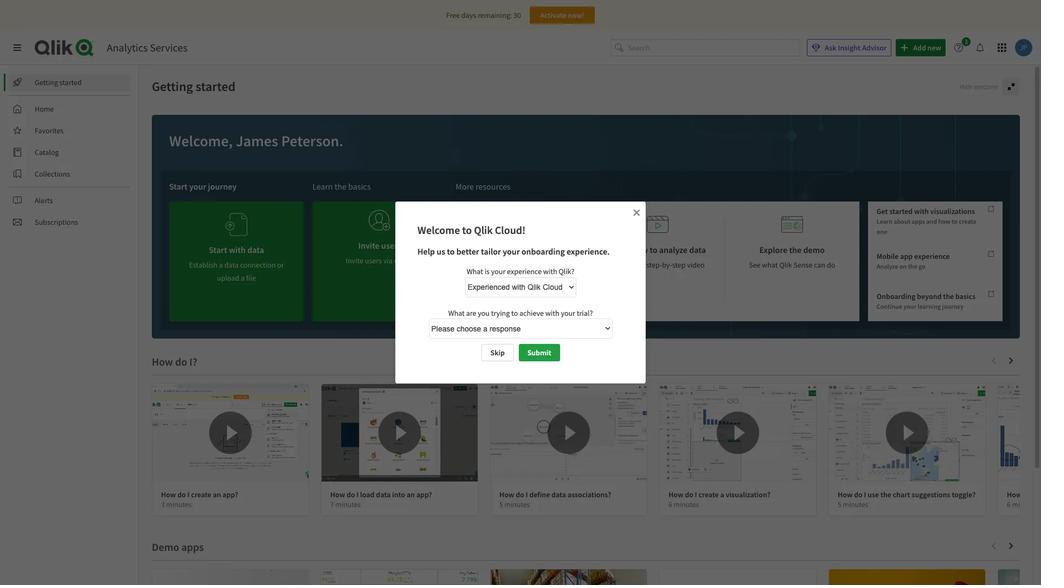 Task type: locate. For each thing, give the bounding box(es) containing it.
app? inside how do i load data into an app? 7 minutes
[[417, 490, 432, 500]]

i for how do i load data into an app?
[[357, 490, 359, 500]]

1 horizontal spatial analyze
[[877, 263, 899, 271]]

the up sense
[[790, 245, 802, 256]]

getting started
[[35, 78, 82, 87], [152, 78, 236, 95]]

learn down get
[[877, 218, 893, 226]]

minutes inside how do i in 6 minutes
[[1013, 501, 1038, 510]]

your down onboarding at the right of page
[[904, 303, 917, 311]]

basics up invite users 'image'
[[348, 181, 371, 192]]

i for how do i define data associations?
[[526, 490, 528, 500]]

journey right start
[[208, 181, 237, 192]]

load
[[360, 490, 375, 500]]

1 6 from the left
[[669, 501, 673, 510]]

1 horizontal spatial create
[[699, 490, 719, 500]]

2 horizontal spatial create
[[959, 218, 977, 226]]

data
[[545, 245, 561, 256], [690, 245, 706, 256], [517, 260, 531, 270], [376, 490, 391, 500], [552, 490, 566, 500]]

how do i load data into an app? element
[[330, 490, 432, 500]]

do inside how do i load data into an app? 7 minutes
[[347, 490, 355, 500]]

1 vertical spatial basics
[[956, 292, 976, 301]]

1 horizontal spatial an
[[407, 490, 415, 500]]

chart
[[893, 490, 911, 500]]

0 horizontal spatial an
[[213, 490, 221, 500]]

2 app? from the left
[[417, 490, 432, 500]]

1 horizontal spatial getting
[[152, 78, 193, 95]]

6 inside how do i create a visualization? 6 minutes
[[669, 501, 673, 510]]

do inside how do i in 6 minutes
[[1024, 490, 1032, 500]]

skip button
[[481, 345, 514, 362]]

1 horizontal spatial 5
[[838, 501, 842, 510]]

searchbar element
[[611, 39, 801, 57]]

getting down the services in the left of the page
[[152, 78, 193, 95]]

3 i from the left
[[526, 490, 528, 500]]

the
[[335, 181, 347, 192], [790, 245, 802, 256], [909, 263, 918, 271], [944, 292, 954, 301], [881, 490, 892, 500]]

0 vertical spatial users
[[381, 240, 401, 251]]

how up 7
[[330, 490, 345, 500]]

minutes down how do i create a visualization? element
[[674, 501, 699, 510]]

0 vertical spatial learn
[[313, 181, 333, 192]]

started
[[59, 78, 82, 87], [196, 78, 236, 95], [890, 207, 913, 216]]

2 vertical spatial with
[[546, 308, 560, 318]]

with left qlik?
[[543, 267, 557, 277]]

do inside how do i define data associations? 5 minutes
[[516, 490, 524, 500]]

learn down peterson.
[[313, 181, 333, 192]]

do for how do i load data into an app?
[[347, 490, 355, 500]]

5 how from the left
[[838, 490, 853, 500]]

skip
[[491, 349, 505, 358]]

how
[[161, 490, 176, 500], [330, 490, 345, 500], [500, 490, 514, 500], [669, 490, 684, 500], [838, 490, 853, 500], [1007, 490, 1022, 500]]

qlik up tailor
[[474, 224, 493, 237]]

advisor
[[863, 43, 887, 53]]

create for how do i create a visualization?
[[699, 490, 719, 500]]

data for how do i load data into an app?
[[376, 490, 391, 500]]

× button
[[633, 205, 641, 220]]

1 minutes from the left
[[166, 501, 192, 510]]

0 horizontal spatial what
[[448, 308, 465, 318]]

submit button
[[519, 345, 560, 362]]

visualizations
[[931, 207, 975, 216]]

0 horizontal spatial basics
[[348, 181, 371, 192]]

how do i define data associations? image
[[491, 385, 647, 482]]

1 an from the left
[[213, 490, 221, 500]]

4 how from the left
[[669, 490, 684, 500]]

your right start
[[189, 181, 206, 192]]

the inside onboarding beyond the basics continue your learning journey
[[944, 292, 954, 301]]

0 horizontal spatial analyze
[[485, 245, 514, 256]]

2 minutes from the left
[[336, 501, 361, 510]]

6 down how do i interact with visualizations? element
[[1007, 501, 1011, 510]]

how right the and
[[939, 218, 951, 226]]

do for how do i in
[[1024, 490, 1032, 500]]

0 horizontal spatial started
[[59, 78, 82, 87]]

how up the 3
[[161, 490, 176, 500]]

5 i from the left
[[864, 490, 867, 500]]

1 5 from the left
[[500, 501, 503, 510]]

with up apps
[[915, 207, 929, 216]]

close sidebar menu image
[[13, 43, 22, 52]]

how left "in"
[[1007, 490, 1022, 500]]

welcome
[[418, 224, 460, 237]]

how inside how do i in 6 minutes
[[1007, 490, 1022, 500]]

0 vertical spatial basics
[[348, 181, 371, 192]]

0 vertical spatial how
[[939, 218, 951, 226]]

2 how from the left
[[330, 490, 345, 500]]

analyze
[[659, 245, 688, 256]]

0 vertical spatial with
[[915, 207, 929, 216]]

Search text field
[[628, 39, 801, 57]]

how do i use the chart suggestions toggle? 5 minutes
[[838, 490, 976, 510]]

into
[[392, 490, 405, 500]]

invite left via on the left top of page
[[346, 256, 364, 266]]

journey right "learning"
[[943, 303, 964, 311]]

how inside how do i load data into an app? 7 minutes
[[330, 490, 345, 500]]

app? inside how do i create an app? 3 minutes
[[223, 490, 238, 500]]

video
[[688, 260, 705, 270]]

data up video at the right of page
[[690, 245, 706, 256]]

and
[[927, 218, 938, 226]]

i inside how do i define data associations? 5 minutes
[[526, 490, 528, 500]]

do inside how do i create a visualization? 6 minutes
[[685, 490, 694, 500]]

to right us
[[447, 246, 455, 257]]

i
[[187, 490, 190, 500], [357, 490, 359, 500], [526, 490, 528, 500], [695, 490, 697, 500], [864, 490, 867, 500], [1034, 490, 1036, 500]]

learn
[[313, 181, 333, 192], [877, 218, 893, 226], [609, 245, 630, 256]]

minutes inside how do i create an app? 3 minutes
[[166, 501, 192, 510]]

how left use
[[838, 490, 853, 500]]

1 horizontal spatial qlik
[[780, 260, 792, 270]]

0 horizontal spatial how
[[632, 245, 648, 256]]

1 vertical spatial how
[[632, 245, 648, 256]]

1 horizontal spatial what
[[467, 267, 483, 277]]

i for how do i create an app?
[[187, 490, 190, 500]]

to down visualizations
[[952, 218, 958, 226]]

to inside learn how to analyze data follow this step-by-step video
[[650, 245, 658, 256]]

1 horizontal spatial how
[[939, 218, 951, 226]]

data inside how do i define data associations? 5 minutes
[[552, 490, 566, 500]]

your left trial?
[[561, 308, 576, 318]]

how inside learn how to analyze data follow this step-by-step video
[[632, 245, 648, 256]]

start
[[169, 181, 188, 192]]

with
[[915, 207, 929, 216], [543, 267, 557, 277], [546, 308, 560, 318]]

3 how from the left
[[500, 490, 514, 500]]

0 horizontal spatial 6
[[669, 501, 673, 510]]

create
[[959, 218, 977, 226], [191, 490, 211, 500], [699, 490, 719, 500]]

minutes down use
[[843, 501, 869, 510]]

learn up follow
[[609, 245, 630, 256]]

1 horizontal spatial app?
[[417, 490, 432, 500]]

users up via on the left top of page
[[381, 240, 401, 251]]

2 horizontal spatial started
[[890, 207, 913, 216]]

0 horizontal spatial create
[[191, 490, 211, 500]]

invite users image
[[369, 206, 391, 235]]

do for how do i create a visualization?
[[685, 490, 694, 500]]

0 vertical spatial experience
[[915, 252, 950, 262]]

i for how do i in
[[1034, 490, 1036, 500]]

6
[[669, 501, 673, 510], [1007, 501, 1011, 510]]

experience down sample
[[507, 267, 542, 277]]

experience up go in the right of the page
[[915, 252, 950, 262]]

data for analyze sample data
[[517, 260, 531, 270]]

basics
[[348, 181, 371, 192], [956, 292, 976, 301]]

0 horizontal spatial getting
[[35, 78, 58, 87]]

i inside how do i create an app? 3 minutes
[[187, 490, 190, 500]]

on
[[900, 263, 907, 271]]

with inside get started with visualizations learn about apps and how to create one
[[915, 207, 929, 216]]

getting started down the services in the left of the page
[[152, 78, 236, 95]]

james
[[236, 131, 278, 151]]

how inside "how do i use the chart suggestions toggle? 5 minutes"
[[838, 490, 853, 500]]

how left define
[[500, 490, 514, 500]]

0 horizontal spatial learn
[[313, 181, 333, 192]]

started inside get started with visualizations learn about apps and how to create one
[[890, 207, 913, 216]]

5 minutes from the left
[[843, 501, 869, 510]]

1 horizontal spatial getting started
[[152, 78, 236, 95]]

3 minutes from the left
[[505, 501, 530, 510]]

6 down how do i create a visualization? element
[[669, 501, 673, 510]]

1 horizontal spatial learn
[[609, 245, 630, 256]]

getting started up home link
[[35, 78, 82, 87]]

2 horizontal spatial learn
[[877, 218, 893, 226]]

how do i create a visualization? element
[[669, 490, 771, 500]]

invite users invite users via email.
[[346, 240, 414, 266]]

how do i load data into an app? image
[[322, 385, 478, 482]]

0 horizontal spatial 5
[[500, 501, 503, 510]]

0 horizontal spatial app?
[[223, 490, 238, 500]]

1 vertical spatial what
[[448, 308, 465, 318]]

users left via on the left top of page
[[365, 256, 382, 266]]

can
[[814, 260, 826, 270]]

getting inside navigation pane element
[[35, 78, 58, 87]]

to inside analyze sample data experience data to insights
[[533, 260, 539, 270]]

do inside explore the demo see what qlik sense can do
[[827, 260, 836, 270]]

subscriptions link
[[9, 214, 130, 231]]

2 an from the left
[[407, 490, 415, 500]]

data down sample
[[517, 260, 531, 270]]

1 vertical spatial analyze
[[877, 263, 899, 271]]

i inside "how do i use the chart suggestions toggle? 5 minutes"
[[864, 490, 867, 500]]

the inside explore the demo see what qlik sense can do
[[790, 245, 802, 256]]

getting started inside getting started link
[[35, 78, 82, 87]]

6 how from the left
[[1007, 490, 1022, 500]]

1 app? from the left
[[223, 490, 238, 500]]

to
[[952, 218, 958, 226], [462, 224, 472, 237], [650, 245, 658, 256], [447, 246, 455, 257], [533, 260, 539, 270], [512, 308, 518, 318]]

i inside how do i load data into an app? 7 minutes
[[357, 490, 359, 500]]

what for what are you trying to achieve with your trial?
[[448, 308, 465, 318]]

the inside "how do i use the chart suggestions toggle? 5 minutes"
[[881, 490, 892, 500]]

i inside how do i create a visualization? 6 minutes
[[695, 490, 697, 500]]

demo
[[804, 245, 825, 256]]

qlik right the what
[[780, 260, 792, 270]]

getting up home
[[35, 78, 58, 87]]

data left into
[[376, 490, 391, 500]]

to up better
[[462, 224, 472, 237]]

ask insight advisor
[[825, 43, 887, 53]]

getting started inside welcome, james peterson. main content
[[152, 78, 236, 95]]

trying
[[491, 308, 510, 318]]

by-
[[662, 260, 673, 270]]

to up step-
[[650, 245, 658, 256]]

minutes down define
[[505, 501, 530, 510]]

get
[[877, 207, 888, 216]]

2 vertical spatial learn
[[609, 245, 630, 256]]

define
[[530, 490, 550, 500]]

analytics services
[[107, 41, 188, 54]]

6 minutes from the left
[[1013, 501, 1038, 510]]

data inside learn how to analyze data follow this step-by-step video
[[690, 245, 706, 256]]

minutes down how do i interact with visualizations? element
[[1013, 501, 1038, 510]]

home link
[[9, 100, 130, 118]]

minutes right 7
[[336, 501, 361, 510]]

how do i load data into an app? 7 minutes
[[330, 490, 432, 510]]

getting started link
[[9, 74, 130, 91]]

0 horizontal spatial experience
[[507, 267, 542, 277]]

what left is
[[467, 267, 483, 277]]

users
[[381, 240, 401, 251], [365, 256, 382, 266]]

collections
[[35, 169, 70, 179]]

data inside how do i load data into an app? 7 minutes
[[376, 490, 391, 500]]

how inside how do i create an app? 3 minutes
[[161, 490, 176, 500]]

2 6 from the left
[[1007, 501, 1011, 510]]

welcome to qlik sense cloud dialog
[[395, 202, 646, 384]]

to down onboarding
[[533, 260, 539, 270]]

the right use
[[881, 490, 892, 500]]

achieve
[[520, 308, 544, 318]]

getting
[[35, 78, 58, 87], [152, 78, 193, 95]]

1 horizontal spatial 6
[[1007, 501, 1011, 510]]

6 i from the left
[[1034, 490, 1036, 500]]

how inside how do i define data associations? 5 minutes
[[500, 490, 514, 500]]

with right achieve
[[546, 308, 560, 318]]

analyze down "mobile"
[[877, 263, 899, 271]]

visualization?
[[726, 490, 771, 500]]

an
[[213, 490, 221, 500], [407, 490, 415, 500]]

experience
[[915, 252, 950, 262], [507, 267, 542, 277]]

0 horizontal spatial qlik
[[474, 224, 493, 237]]

remaining:
[[478, 10, 512, 20]]

2 i from the left
[[357, 490, 359, 500]]

5
[[500, 501, 503, 510], [838, 501, 842, 510]]

i inside how do i in 6 minutes
[[1034, 490, 1036, 500]]

how inside how do i create a visualization? 6 minutes
[[669, 490, 684, 500]]

1 vertical spatial with
[[543, 267, 557, 277]]

1 how from the left
[[161, 490, 176, 500]]

1 vertical spatial learn
[[877, 218, 893, 226]]

started inside navigation pane element
[[59, 78, 82, 87]]

data right define
[[552, 490, 566, 500]]

qlik
[[474, 224, 493, 237], [780, 260, 792, 270]]

0 vertical spatial analyze
[[485, 245, 514, 256]]

sample
[[516, 245, 543, 256]]

4 i from the left
[[695, 490, 697, 500]]

invite down invite users 'image'
[[358, 240, 380, 251]]

2 5 from the left
[[838, 501, 842, 510]]

create inside how do i create an app? 3 minutes
[[191, 490, 211, 500]]

help us to better tailor your onboarding experience.
[[418, 246, 610, 257]]

1 vertical spatial experience
[[507, 267, 542, 277]]

1 horizontal spatial journey
[[943, 303, 964, 311]]

do inside "how do i use the chart suggestions toggle? 5 minutes"
[[855, 490, 863, 500]]

minutes
[[166, 501, 192, 510], [336, 501, 361, 510], [505, 501, 530, 510], [674, 501, 699, 510], [843, 501, 869, 510], [1013, 501, 1038, 510]]

minutes inside "how do i use the chart suggestions toggle? 5 minutes"
[[843, 501, 869, 510]]

0 vertical spatial invite
[[358, 240, 380, 251]]

ask
[[825, 43, 837, 53]]

how up this
[[632, 245, 648, 256]]

analyze up experience
[[485, 245, 514, 256]]

5 inside how do i define data associations? 5 minutes
[[500, 501, 503, 510]]

an inside how do i load data into an app? 7 minutes
[[407, 490, 415, 500]]

basics right beyond
[[956, 292, 976, 301]]

0 vertical spatial qlik
[[474, 224, 493, 237]]

1 vertical spatial journey
[[943, 303, 964, 311]]

how left a
[[669, 490, 684, 500]]

is
[[485, 267, 490, 277]]

×
[[633, 205, 641, 220]]

1 i from the left
[[187, 490, 190, 500]]

0 vertical spatial journey
[[208, 181, 237, 192]]

use
[[868, 490, 880, 500]]

create inside how do i create a visualization? 6 minutes
[[699, 490, 719, 500]]

i for how do i use the chart suggestions toggle?
[[864, 490, 867, 500]]

1 horizontal spatial basics
[[956, 292, 976, 301]]

1 vertical spatial qlik
[[780, 260, 792, 270]]

learn inside learn how to analyze data follow this step-by-step video
[[609, 245, 630, 256]]

minutes right the 3
[[166, 501, 192, 510]]

the right beyond
[[944, 292, 954, 301]]

0 vertical spatial what
[[467, 267, 483, 277]]

help
[[418, 246, 435, 257]]

alerts
[[35, 196, 53, 206]]

the left go in the right of the page
[[909, 263, 918, 271]]

go
[[919, 263, 926, 271]]

do inside how do i create an app? 3 minutes
[[177, 490, 186, 500]]

4 minutes from the left
[[674, 501, 699, 510]]

1 horizontal spatial experience
[[915, 252, 950, 262]]

what left are
[[448, 308, 465, 318]]

navigation pane element
[[0, 69, 138, 235]]

analyze
[[485, 245, 514, 256], [877, 263, 899, 271]]

0 horizontal spatial getting started
[[35, 78, 82, 87]]



Task type: describe. For each thing, give the bounding box(es) containing it.
learn inside get started with visualizations learn about apps and how to create one
[[877, 218, 893, 226]]

how do i create an app? 3 minutes
[[161, 490, 238, 510]]

toggle?
[[952, 490, 976, 500]]

6 inside how do i in 6 minutes
[[1007, 501, 1011, 510]]

data for how do i define data associations?
[[552, 490, 566, 500]]

follow
[[611, 260, 632, 270]]

activate
[[540, 10, 567, 20]]

basics inside onboarding beyond the basics continue your learning journey
[[956, 292, 976, 301]]

catalog link
[[9, 144, 130, 161]]

favorites link
[[9, 122, 130, 139]]

subscriptions
[[35, 218, 78, 227]]

welcome to qlik cloud!
[[418, 224, 526, 237]]

how do i use the chart suggestions toggle? element
[[838, 490, 976, 500]]

collections link
[[9, 165, 130, 183]]

getting inside welcome, james peterson. main content
[[152, 78, 193, 95]]

experience
[[481, 260, 516, 270]]

how do i create an app? element
[[161, 490, 238, 500]]

the inside mobile app experience analyze on the go
[[909, 263, 918, 271]]

activate now!
[[540, 10, 585, 20]]

journey inside onboarding beyond the basics continue your learning journey
[[943, 303, 964, 311]]

catalog
[[35, 148, 59, 157]]

how do i use the chart suggestions toggle? image
[[829, 385, 986, 482]]

minutes inside how do i define data associations? 5 minutes
[[505, 501, 530, 510]]

start your journey
[[169, 181, 237, 192]]

how for how do i in
[[1007, 490, 1022, 500]]

you
[[478, 308, 490, 318]]

submit
[[528, 349, 551, 358]]

analyze inside mobile app experience analyze on the go
[[877, 263, 899, 271]]

what are you trying to achieve with your trial?
[[448, 308, 593, 318]]

suggestions
[[912, 490, 951, 500]]

how for how do i create a visualization?
[[669, 490, 684, 500]]

data for learn how to analyze data
[[690, 245, 706, 256]]

associations?
[[568, 490, 611, 500]]

trial?
[[577, 308, 593, 318]]

now!
[[568, 10, 585, 20]]

free days remaining: 30
[[447, 10, 521, 20]]

do for how do i define data associations?
[[516, 490, 524, 500]]

peterson.
[[281, 131, 344, 151]]

what for what is your experience with qlik?
[[467, 267, 483, 277]]

what
[[762, 260, 778, 270]]

how do i create a visualization? 6 minutes
[[669, 490, 771, 510]]

create inside get started with visualizations learn about apps and how to create one
[[959, 218, 977, 226]]

your up experience
[[503, 246, 520, 257]]

how do i define data associations? element
[[500, 490, 611, 500]]

explore the demo see what qlik sense can do
[[749, 245, 836, 270]]

step
[[673, 260, 686, 270]]

create for how do i create an app?
[[191, 490, 211, 500]]

learn how to analyze data follow this step-by-step video
[[609, 245, 706, 270]]

resources
[[476, 181, 511, 192]]

analyze inside analyze sample data experience data to insights
[[485, 245, 514, 256]]

1 vertical spatial invite
[[346, 256, 364, 266]]

alerts link
[[9, 192, 130, 209]]

explore
[[760, 245, 788, 256]]

more
[[456, 181, 474, 192]]

qlik inside dialog
[[474, 224, 493, 237]]

learn the basics
[[313, 181, 371, 192]]

an inside how do i create an app? 3 minutes
[[213, 490, 221, 500]]

ask insight advisor button
[[807, 39, 892, 56]]

get started with visualizations learn about apps and how to create one
[[877, 207, 977, 236]]

how do i interact with visualizations? image
[[999, 385, 1042, 482]]

to right the trying
[[512, 308, 518, 318]]

5 inside "how do i use the chart suggestions toggle? 5 minutes"
[[838, 501, 842, 510]]

to inside get started with visualizations learn about apps and how to create one
[[952, 218, 958, 226]]

analytics services element
[[107, 41, 188, 54]]

what is your experience with qlik?
[[467, 267, 575, 277]]

insight
[[838, 43, 861, 53]]

home
[[35, 104, 54, 114]]

1 horizontal spatial started
[[196, 78, 236, 95]]

learn how to analyze data image
[[647, 210, 669, 239]]

apps
[[912, 218, 926, 226]]

how do i interact with visualizations? element
[[1007, 490, 1042, 500]]

minutes inside how do i load data into an app? 7 minutes
[[336, 501, 361, 510]]

about
[[894, 218, 911, 226]]

1 vertical spatial users
[[365, 256, 382, 266]]

app
[[901, 252, 913, 262]]

qlik?
[[559, 267, 575, 277]]

mobile
[[877, 252, 899, 262]]

welcome, james peterson. main content
[[139, 65, 1042, 586]]

onboarding beyond the basics continue your learning journey
[[877, 292, 976, 311]]

learning
[[918, 303, 941, 311]]

analyze sample data experience data to insights
[[481, 245, 566, 270]]

0 horizontal spatial journey
[[208, 181, 237, 192]]

free
[[447, 10, 460, 20]]

explore the demo image
[[782, 210, 803, 239]]

how do i in 6 minutes
[[1007, 490, 1042, 510]]

data up insights
[[545, 245, 561, 256]]

qlik inside explore the demo see what qlik sense can do
[[780, 260, 792, 270]]

us
[[437, 246, 445, 257]]

do for how do i create an app?
[[177, 490, 186, 500]]

mobile app experience analyze on the go
[[877, 252, 950, 271]]

analyze sample data image
[[512, 210, 534, 239]]

how inside get started with visualizations learn about apps and how to create one
[[939, 218, 951, 226]]

experience inside welcome to qlik sense cloud dialog
[[507, 267, 542, 277]]

welcome,
[[169, 131, 233, 151]]

onboarding
[[522, 246, 565, 257]]

a
[[721, 490, 725, 500]]

see
[[749, 260, 761, 270]]

welcome, james peterson.
[[169, 131, 344, 151]]

i for how do i create a visualization?
[[695, 490, 697, 500]]

services
[[150, 41, 188, 54]]

7
[[330, 501, 334, 510]]

better
[[457, 246, 479, 257]]

the down peterson.
[[335, 181, 347, 192]]

how for how do i create an app?
[[161, 490, 176, 500]]

how do i define data associations? 5 minutes
[[500, 490, 611, 510]]

analytics
[[107, 41, 148, 54]]

one
[[877, 228, 888, 236]]

your right is
[[491, 267, 506, 277]]

how do i create a visualization? image
[[660, 385, 816, 482]]

in
[[1037, 490, 1042, 500]]

how for how do i use the chart suggestions toggle?
[[838, 490, 853, 500]]

hide welcome image
[[1007, 82, 1016, 91]]

do for how do i use the chart suggestions toggle?
[[855, 490, 863, 500]]

your inside onboarding beyond the basics continue your learning journey
[[904, 303, 917, 311]]

this
[[633, 260, 645, 270]]

sense
[[794, 260, 813, 270]]

3
[[161, 501, 165, 510]]

learn for learn how to analyze data follow this step-by-step video
[[609, 245, 630, 256]]

30
[[514, 10, 521, 20]]

days
[[462, 10, 477, 20]]

favorites
[[35, 126, 64, 136]]

beyond
[[918, 292, 942, 301]]

how for how do i load data into an app?
[[330, 490, 345, 500]]

learn for learn the basics
[[313, 181, 333, 192]]

how for how do i define data associations?
[[500, 490, 514, 500]]

cloud!
[[495, 224, 526, 237]]

how do i create an app? image
[[152, 385, 309, 482]]

minutes inside how do i create a visualization? 6 minutes
[[674, 501, 699, 510]]

are
[[466, 308, 477, 318]]

experience inside mobile app experience analyze on the go
[[915, 252, 950, 262]]



Task type: vqa. For each thing, say whether or not it's contained in the screenshot.
6 within How do I in 6 minutes
yes



